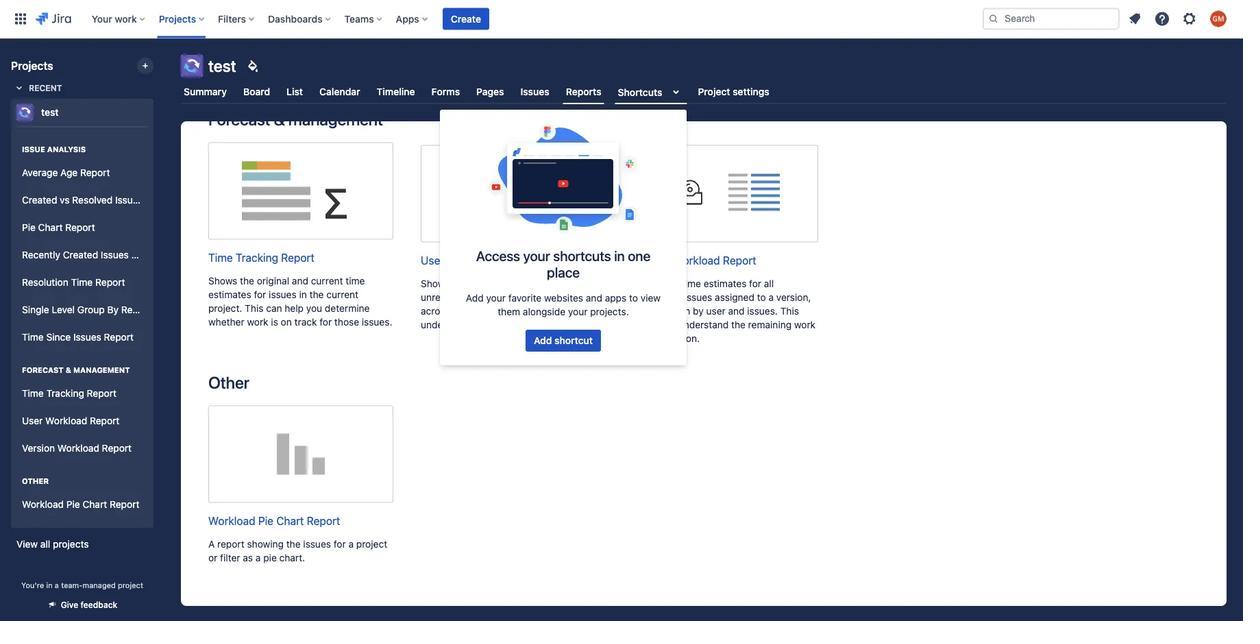 Task type: describe. For each thing, give the bounding box(es) containing it.
unresolved for user
[[421, 292, 470, 303]]

work inside the shows the original and current time estimates for issues in the current project. this can help you determine whether work is on track for those issues.
[[247, 316, 268, 328]]

0 horizontal spatial workload pie chart report link
[[16, 491, 148, 518]]

0 horizontal spatial version workload report
[[22, 443, 132, 454]]

issues inside 'shows the time estimates for all unresolved issues assigned to a version, broken down by user and issues. this helps you understand the remaining work for the version.'
[[685, 292, 712, 303]]

created inside 'link'
[[63, 249, 98, 261]]

your profile and settings image
[[1211, 11, 1227, 27]]

0 vertical spatial forecast & management
[[208, 110, 383, 129]]

you're
[[21, 581, 44, 590]]

0 vertical spatial management
[[288, 110, 383, 129]]

age
[[60, 167, 78, 178]]

recent
[[29, 83, 62, 93]]

across
[[421, 305, 450, 317]]

created vs resolved issues report link
[[16, 186, 175, 214]]

0 horizontal spatial created
[[22, 194, 57, 206]]

apps button
[[392, 8, 433, 30]]

settings
[[733, 86, 770, 97]]

filters button
[[214, 8, 260, 30]]

apps
[[396, 13, 419, 24]]

estimates inside the shows the original and current time estimates for issues in the current project. this can help you determine whether work is on track for those issues.
[[208, 289, 251, 300]]

on
[[281, 316, 292, 328]]

other inside workload pie chart report group
[[22, 477, 49, 486]]

for inside a report showing the issues for a project or filter as a pie chart.
[[334, 538, 346, 550]]

issues inside issues link
[[521, 86, 550, 97]]

access your shortcuts in one place
[[476, 247, 651, 280]]

level
[[52, 304, 75, 315]]

issues inside time since issues report link
[[73, 331, 101, 343]]

apps
[[605, 292, 627, 304]]

1 horizontal spatial version
[[633, 254, 670, 267]]

board link
[[241, 80, 273, 104]]

create button
[[443, 8, 489, 30]]

issues link
[[518, 80, 552, 104]]

websites
[[544, 292, 583, 304]]

view all projects
[[16, 538, 89, 550]]

test link
[[11, 99, 148, 126]]

workload pie chart report group
[[16, 462, 148, 522]]

the inside a report showing the issues for a project or filter as a pie chart.
[[286, 538, 301, 550]]

1 vertical spatial time tracking report link
[[16, 380, 148, 407]]

down
[[666, 305, 690, 317]]

1 horizontal spatial test
[[208, 56, 236, 75]]

report inside group
[[110, 499, 139, 510]]

single
[[22, 304, 49, 315]]

0 horizontal spatial project
[[118, 581, 143, 590]]

resolution time report
[[22, 277, 125, 288]]

time since issues report
[[22, 331, 134, 343]]

workload inside workload pie chart report group
[[22, 499, 64, 510]]

recently
[[22, 249, 60, 261]]

in inside access your shortcuts in one place
[[614, 247, 625, 264]]

1 vertical spatial forecast & management
[[22, 366, 130, 375]]

original
[[257, 275, 289, 287]]

single level group by report link
[[16, 296, 151, 324]]

version,
[[777, 292, 811, 303]]

this inside shows the time estimates for all unresolved issues assigned to a user across projects. this helps you understand the user's workload better.
[[494, 305, 513, 317]]

group
[[77, 304, 105, 315]]

2 group from the top
[[16, 130, 175, 355]]

this inside 'shows the time estimates for all unresolved issues assigned to a version, broken down by user and issues. this helps you understand the remaining work for the version.'
[[781, 305, 799, 317]]

list
[[287, 86, 303, 97]]

shortcut
[[555, 335, 593, 346]]

managed
[[83, 581, 116, 590]]

this inside the shows the original and current time estimates for issues in the current project. this can help you determine whether work is on track for those issues.
[[245, 303, 264, 314]]

project inside a report showing the issues for a project or filter as a pie chart.
[[356, 538, 387, 550]]

0 vertical spatial time tracking report link
[[208, 143, 393, 266]]

view
[[641, 292, 661, 304]]

shows for user
[[421, 278, 450, 289]]

by
[[693, 305, 704, 317]]

0 horizontal spatial pie
[[22, 222, 36, 233]]

your for access
[[523, 247, 550, 264]]

0 horizontal spatial &
[[66, 366, 71, 375]]

issues. inside the shows the original and current time estimates for issues in the current project. this can help you determine whether work is on track for those issues.
[[362, 316, 392, 328]]

since
[[46, 331, 71, 343]]

by
[[107, 304, 119, 315]]

analysis
[[47, 145, 86, 154]]

to inside 'add your favorite websites and apps to view them alongside your projects.'
[[629, 292, 638, 304]]

0 horizontal spatial in
[[46, 581, 53, 590]]

average
[[22, 167, 58, 178]]

pie
[[263, 552, 277, 563]]

pie chart report link
[[16, 214, 148, 241]]

shows the time estimates for all unresolved issues assigned to a version, broken down by user and issues. this helps you understand the remaining work for the version.
[[633, 278, 816, 344]]

resolved
[[72, 194, 113, 206]]

tab list containing reports
[[173, 80, 1235, 104]]

pie chart report
[[22, 222, 95, 233]]

shows for time
[[208, 275, 237, 287]]

1 horizontal spatial &
[[274, 110, 285, 129]]

0 horizontal spatial version workload report link
[[16, 435, 148, 462]]

1 horizontal spatial user
[[421, 254, 444, 267]]

0 vertical spatial other
[[208, 373, 249, 392]]

1 vertical spatial workload pie chart report
[[208, 514, 340, 528]]

all for version workload report
[[764, 278, 774, 289]]

resolution time report link
[[16, 269, 148, 296]]

can
[[266, 303, 282, 314]]

is
[[271, 316, 278, 328]]

2 vertical spatial pie
[[258, 514, 274, 528]]

reports
[[566, 86, 602, 97]]

1 vertical spatial time tracking report
[[22, 388, 117, 399]]

banner containing your work
[[0, 0, 1243, 38]]

set background color image
[[245, 58, 261, 74]]

helps inside 'shows the time estimates for all unresolved issues assigned to a version, broken down by user and issues. this helps you understand the remaining work for the version.'
[[633, 319, 657, 330]]

user's
[[491, 319, 518, 330]]

workload
[[520, 319, 561, 330]]

0 vertical spatial tracking
[[236, 251, 278, 264]]

issue
[[22, 145, 45, 154]]

give feedback button
[[39, 594, 126, 616]]

estimates for user workload report
[[491, 278, 534, 289]]

shortcuts button
[[615, 80, 687, 104]]

version.
[[665, 333, 700, 344]]

1 vertical spatial version
[[22, 443, 55, 454]]

a
[[208, 538, 215, 550]]

create project image
[[140, 60, 151, 71]]

issues inside a report showing the issues for a project or filter as a pie chart.
[[303, 538, 331, 550]]

0 horizontal spatial management
[[73, 366, 130, 375]]

settings image
[[1182, 11, 1198, 27]]

1 vertical spatial current
[[326, 289, 359, 300]]

helps inside shows the time estimates for all unresolved issues assigned to a user across projects. this helps you understand the user's workload better.
[[515, 305, 539, 317]]

access
[[476, 247, 520, 264]]

appswitcher icon image
[[12, 11, 29, 27]]

filters
[[218, 13, 246, 24]]

help
[[285, 303, 304, 314]]

filter
[[220, 552, 240, 563]]

0 vertical spatial forecast
[[208, 110, 270, 129]]

forms
[[432, 86, 460, 97]]

issues inside the shows the original and current time estimates for issues in the current project. this can help you determine whether work is on track for those issues.
[[269, 289, 297, 300]]

time inside the shows the original and current time estimates for issues in the current project. this can help you determine whether work is on track for those issues.
[[346, 275, 365, 287]]

issues inside 'created vs resolved issues report' link
[[115, 194, 143, 206]]

team-
[[61, 581, 83, 590]]

alongside
[[523, 306, 566, 317]]

primary element
[[8, 0, 983, 38]]

list link
[[284, 80, 306, 104]]

created vs resolved issues report
[[22, 194, 175, 206]]

create
[[451, 13, 481, 24]]

showing
[[247, 538, 284, 550]]

teams
[[345, 13, 374, 24]]

a report showing the issues for a project or filter as a pie chart.
[[208, 538, 387, 563]]

you for user workload report
[[542, 305, 558, 317]]

1 horizontal spatial version workload report
[[633, 254, 757, 267]]

place
[[547, 264, 580, 280]]

average age report link
[[16, 159, 148, 186]]

time for version
[[682, 278, 701, 289]]

dashboards button
[[264, 8, 336, 30]]

0 horizontal spatial projects
[[11, 59, 53, 72]]

your work button
[[88, 8, 151, 30]]

1 horizontal spatial chart
[[83, 499, 107, 510]]

feedback
[[81, 600, 117, 610]]

timeline link
[[374, 80, 418, 104]]

whether
[[208, 316, 244, 328]]

0 horizontal spatial forecast
[[22, 366, 64, 375]]

your work
[[92, 13, 137, 24]]

all for user workload report
[[552, 278, 562, 289]]



Task type: locate. For each thing, give the bounding box(es) containing it.
and inside 'add your favorite websites and apps to view them alongside your projects.'
[[586, 292, 602, 304]]

remaining
[[748, 319, 792, 330]]

assigned inside 'shows the time estimates for all unresolved issues assigned to a version, broken down by user and issues. this helps you understand the remaining work for the version.'
[[715, 292, 755, 303]]

you're in a team-managed project
[[21, 581, 143, 590]]

understand
[[421, 319, 471, 330], [678, 319, 729, 330]]

user inside shows the time estimates for all unresolved issues assigned to a user across projects. this helps you understand the user's workload better.
[[564, 292, 583, 303]]

issues.
[[747, 305, 778, 317], [362, 316, 392, 328]]

projects. down apps
[[590, 306, 629, 317]]

projects inside popup button
[[159, 13, 196, 24]]

2 vertical spatial your
[[568, 306, 588, 317]]

time inside 'shows the time estimates for all unresolved issues assigned to a version, broken down by user and issues. this helps you understand the remaining work for the version.'
[[682, 278, 701, 289]]

notifications image
[[1127, 11, 1143, 27]]

resolution
[[22, 277, 68, 288]]

track
[[294, 316, 317, 328]]

1 horizontal spatial workload pie chart report
[[208, 514, 340, 528]]

issue analysis
[[22, 145, 86, 154]]

1 horizontal spatial assigned
[[715, 292, 755, 303]]

to for version workload report
[[757, 292, 766, 303]]

add inside 'add your favorite websites and apps to view them alongside your projects.'
[[466, 292, 484, 304]]

2 unresolved from the left
[[633, 292, 682, 303]]

1 horizontal spatial other
[[208, 373, 249, 392]]

1 horizontal spatial project
[[356, 538, 387, 550]]

in right the you're
[[46, 581, 53, 590]]

summary
[[184, 86, 227, 97]]

this up user's
[[494, 305, 513, 317]]

0 horizontal spatial helps
[[515, 305, 539, 317]]

teams button
[[340, 8, 388, 30]]

1 horizontal spatial management
[[288, 110, 383, 129]]

0 horizontal spatial other
[[22, 477, 49, 486]]

2 vertical spatial in
[[46, 581, 53, 590]]

issues. up the remaining
[[747, 305, 778, 317]]

you inside 'shows the time estimates for all unresolved issues assigned to a version, broken down by user and issues. this helps you understand the remaining work for the version.'
[[660, 319, 676, 330]]

unresolved up broken
[[633, 292, 682, 303]]

created
[[22, 194, 57, 206], [63, 249, 98, 261]]

helps down broken
[[633, 319, 657, 330]]

tab list
[[173, 80, 1235, 104]]

1 vertical spatial chart
[[83, 499, 107, 510]]

jira image
[[36, 11, 71, 27], [36, 11, 71, 27]]

them
[[498, 306, 520, 317]]

1 vertical spatial user
[[706, 305, 726, 317]]

1 horizontal spatial workload pie chart report link
[[208, 406, 393, 529]]

you up track
[[306, 303, 322, 314]]

projects
[[53, 538, 89, 550]]

this left can
[[245, 303, 264, 314]]

estimates up project.
[[208, 289, 251, 300]]

unresolved inside shows the time estimates for all unresolved issues assigned to a user across projects. this helps you understand the user's workload better.
[[421, 292, 470, 303]]

issues up by
[[685, 292, 712, 303]]

for
[[537, 278, 549, 289], [749, 278, 762, 289], [254, 289, 266, 300], [320, 316, 332, 328], [633, 333, 646, 344], [334, 538, 346, 550]]

1 unresolved from the left
[[421, 292, 470, 303]]

0 vertical spatial in
[[614, 247, 625, 264]]

2 understand from the left
[[678, 319, 729, 330]]

1 vertical spatial management
[[73, 366, 130, 375]]

0 horizontal spatial projects.
[[453, 305, 491, 317]]

2 horizontal spatial estimates
[[704, 278, 747, 289]]

shortcuts
[[553, 247, 611, 264]]

version workload report link
[[633, 145, 818, 269], [16, 435, 148, 462]]

issues
[[521, 86, 550, 97], [115, 194, 143, 206], [101, 249, 129, 261], [73, 331, 101, 343]]

assigned inside shows the time estimates for all unresolved issues assigned to a user across projects. this helps you understand the user's workload better.
[[503, 292, 542, 303]]

1 horizontal spatial pie
[[66, 499, 80, 510]]

assigned up them
[[503, 292, 542, 303]]

add your favorite websites and apps to view them alongside your projects.
[[466, 292, 661, 317]]

1 horizontal spatial shows
[[421, 278, 450, 289]]

add for add your favorite websites and apps to view them alongside your projects.
[[466, 292, 484, 304]]

forms link
[[429, 80, 463, 104]]

collapse recent projects image
[[11, 80, 27, 96]]

1 horizontal spatial you
[[542, 305, 558, 317]]

issues right pages
[[521, 86, 550, 97]]

pie up projects
[[66, 499, 80, 510]]

shows up view
[[633, 278, 662, 289]]

1 assigned from the left
[[503, 292, 542, 303]]

2 horizontal spatial your
[[568, 306, 588, 317]]

all up the remaining
[[764, 278, 774, 289]]

the
[[240, 275, 254, 287], [453, 278, 467, 289], [665, 278, 679, 289], [310, 289, 324, 300], [474, 319, 488, 330], [731, 319, 746, 330], [648, 333, 663, 344], [286, 538, 301, 550]]

1 vertical spatial &
[[66, 366, 71, 375]]

all right view
[[40, 538, 50, 550]]

this
[[245, 303, 264, 314], [494, 305, 513, 317], [781, 305, 799, 317]]

test
[[208, 56, 236, 75], [41, 107, 59, 118]]

project settings
[[698, 86, 770, 97]]

one
[[628, 247, 651, 264]]

user down the 'place'
[[564, 292, 583, 303]]

0 vertical spatial current
[[311, 275, 343, 287]]

help image
[[1154, 11, 1171, 27]]

time tracking report down 'time since issues report'
[[22, 388, 117, 399]]

0 vertical spatial projects
[[159, 13, 196, 24]]

0 vertical spatial and
[[292, 275, 308, 287]]

version up workload pie chart report group
[[22, 443, 55, 454]]

unresolved
[[421, 292, 470, 303], [633, 292, 682, 303]]

workload pie chart report up view all projects link
[[22, 499, 139, 510]]

a inside shows the time estimates for all unresolved issues assigned to a user across projects. this helps you understand the user's workload better.
[[556, 292, 561, 303]]

time tracking report link
[[208, 143, 393, 266], [16, 380, 148, 407]]

1 horizontal spatial user workload report
[[421, 254, 530, 267]]

to up the remaining
[[757, 292, 766, 303]]

you for time tracking report
[[306, 303, 322, 314]]

other down whether
[[208, 373, 249, 392]]

2 assigned from the left
[[715, 292, 755, 303]]

shows up across
[[421, 278, 450, 289]]

1 horizontal spatial tracking
[[236, 251, 278, 264]]

0 horizontal spatial user
[[22, 415, 43, 426]]

pie inside group
[[66, 499, 80, 510]]

2 horizontal spatial you
[[660, 319, 676, 330]]

1 horizontal spatial helps
[[633, 319, 657, 330]]

version workload report
[[633, 254, 757, 267], [22, 443, 132, 454]]

0 vertical spatial your
[[523, 247, 550, 264]]

0 horizontal spatial test
[[41, 107, 59, 118]]

1 vertical spatial add
[[534, 335, 552, 346]]

time up by
[[682, 278, 701, 289]]

understand down across
[[421, 319, 471, 330]]

assigned for user workload report
[[503, 292, 542, 303]]

0 horizontal spatial time
[[346, 275, 365, 287]]

unresolved up across
[[421, 292, 470, 303]]

issues inside recently created issues report 'link'
[[101, 249, 129, 261]]

all
[[552, 278, 562, 289], [764, 278, 774, 289], [40, 538, 50, 550]]

you up workload
[[542, 305, 558, 317]]

0 vertical spatial version workload report link
[[633, 145, 818, 269]]

1 vertical spatial tracking
[[46, 388, 84, 399]]

1 horizontal spatial all
[[552, 278, 562, 289]]

& down 'time since issues report'
[[66, 366, 71, 375]]

forecast down since at the left bottom
[[22, 366, 64, 375]]

0 horizontal spatial this
[[245, 303, 264, 314]]

estimates
[[491, 278, 534, 289], [704, 278, 747, 289], [208, 289, 251, 300]]

chart up "recently" at the left
[[38, 222, 63, 233]]

issues. right those
[[362, 316, 392, 328]]

0 horizontal spatial you
[[306, 303, 322, 314]]

recently created issues report link
[[16, 241, 161, 269]]

to inside shows the time estimates for all unresolved issues assigned to a user across projects. this helps you understand the user's workload better.
[[545, 292, 554, 303]]

version workload report up by
[[633, 254, 757, 267]]

a
[[556, 292, 561, 303], [769, 292, 774, 303], [349, 538, 354, 550], [256, 552, 261, 563], [55, 581, 59, 590]]

calendar
[[320, 86, 360, 97]]

1 horizontal spatial forecast
[[208, 110, 270, 129]]

you inside shows the time estimates for all unresolved issues assigned to a user across projects. this helps you understand the user's workload better.
[[542, 305, 558, 317]]

project
[[698, 86, 730, 97]]

1 horizontal spatial time
[[469, 278, 489, 289]]

other up view
[[22, 477, 49, 486]]

assigned up the remaining
[[715, 292, 755, 303]]

search image
[[988, 13, 999, 24]]

your inside access your shortcuts in one place
[[523, 247, 550, 264]]

shows for version
[[633, 278, 662, 289]]

shows inside shows the time estimates for all unresolved issues assigned to a user across projects. this helps you understand the user's workload better.
[[421, 278, 450, 289]]

management down time since issues report link
[[73, 366, 130, 375]]

all up 'websites'
[[552, 278, 562, 289]]

work right your
[[115, 13, 137, 24]]

0 horizontal spatial all
[[40, 538, 50, 550]]

shows up project.
[[208, 275, 237, 287]]

single level group by report
[[22, 304, 151, 315]]

add down access
[[466, 292, 484, 304]]

or
[[208, 552, 218, 563]]

chart up a report showing the issues for a project or filter as a pie chart.
[[276, 514, 304, 528]]

projects. inside 'add your favorite websites and apps to view them alongside your projects.'
[[590, 306, 629, 317]]

group
[[16, 126, 175, 526], [16, 130, 175, 355], [16, 351, 148, 466]]

0 horizontal spatial assigned
[[503, 292, 542, 303]]

1 vertical spatial and
[[586, 292, 602, 304]]

1 horizontal spatial your
[[523, 247, 550, 264]]

time
[[346, 275, 365, 287], [469, 278, 489, 289], [682, 278, 701, 289]]

you
[[306, 303, 322, 314], [542, 305, 558, 317], [660, 319, 676, 330]]

projects. up user's
[[453, 305, 491, 317]]

summary link
[[181, 80, 230, 104]]

issues right resolved
[[115, 194, 143, 206]]

issues up them
[[472, 292, 500, 303]]

pie up "showing"
[[258, 514, 274, 528]]

helps
[[515, 305, 539, 317], [633, 319, 657, 330]]

you inside the shows the original and current time estimates for issues in the current project. this can help you determine whether work is on track for those issues.
[[306, 303, 322, 314]]

current
[[311, 275, 343, 287], [326, 289, 359, 300]]

1 vertical spatial helps
[[633, 319, 657, 330]]

workload
[[447, 254, 494, 267], [673, 254, 720, 267], [45, 415, 87, 426], [58, 443, 99, 454], [22, 499, 64, 510], [208, 514, 255, 528]]

0 horizontal spatial version
[[22, 443, 55, 454]]

to inside 'shows the time estimates for all unresolved issues assigned to a version, broken down by user and issues. this helps you understand the remaining work for the version.'
[[757, 292, 766, 303]]

1 horizontal spatial understand
[[678, 319, 729, 330]]

time down access
[[469, 278, 489, 289]]

0 horizontal spatial to
[[545, 292, 554, 303]]

time tracking report up original
[[208, 251, 315, 264]]

add shortcut button
[[526, 330, 601, 352]]

to for user workload report
[[545, 292, 554, 303]]

workload pie chart report link
[[208, 406, 393, 529], [16, 491, 148, 518]]

version up view
[[633, 254, 670, 267]]

1 horizontal spatial in
[[299, 289, 307, 300]]

0 horizontal spatial shows
[[208, 275, 237, 287]]

0 vertical spatial project
[[356, 538, 387, 550]]

user
[[421, 254, 444, 267], [22, 415, 43, 426]]

estimates up by
[[704, 278, 747, 289]]

1 vertical spatial your
[[486, 292, 506, 304]]

add down workload
[[534, 335, 552, 346]]

work left the is
[[247, 316, 268, 328]]

version workload report up workload pie chart report group
[[22, 443, 132, 454]]

test left set background color image
[[208, 56, 236, 75]]

understand inside 'shows the time estimates for all unresolved issues assigned to a version, broken down by user and issues. this helps you understand the remaining work for the version.'
[[678, 319, 729, 330]]

work inside 'shows the time estimates for all unresolved issues assigned to a version, broken down by user and issues. this helps you understand the remaining work for the version.'
[[794, 319, 816, 330]]

and right original
[[292, 275, 308, 287]]

tracking down since at the left bottom
[[46, 388, 84, 399]]

& down list link
[[274, 110, 285, 129]]

1 horizontal spatial projects.
[[590, 306, 629, 317]]

0 horizontal spatial workload pie chart report
[[22, 499, 139, 510]]

add for add shortcut
[[534, 335, 552, 346]]

forecast
[[208, 110, 270, 129], [22, 366, 64, 375]]

issues down "pie chart report" link
[[101, 249, 129, 261]]

1 vertical spatial version workload report
[[22, 443, 132, 454]]

work inside your work popup button
[[115, 13, 137, 24]]

1 vertical spatial projects
[[11, 59, 53, 72]]

3 group from the top
[[16, 351, 148, 466]]

time for user
[[469, 278, 489, 289]]

user workload report link
[[421, 145, 606, 269], [16, 407, 148, 435]]

workload pie chart report inside group
[[22, 499, 139, 510]]

issues up can
[[269, 289, 297, 300]]

report inside 'link'
[[131, 249, 161, 261]]

2 horizontal spatial this
[[781, 305, 799, 317]]

1 horizontal spatial time tracking report link
[[208, 143, 393, 266]]

in left one
[[614, 247, 625, 264]]

1 understand from the left
[[421, 319, 471, 330]]

shows the time estimates for all unresolved issues assigned to a user across projects. this helps you understand the user's workload better.
[[421, 278, 592, 330]]

1 horizontal spatial issues.
[[747, 305, 778, 317]]

0 horizontal spatial chart
[[38, 222, 63, 233]]

and inside the shows the original and current time estimates for issues in the current project. this can help you determine whether work is on track for those issues.
[[292, 275, 308, 287]]

to up the alongside
[[545, 292, 554, 303]]

recently created issues report
[[22, 249, 161, 261]]

chart up view all projects link
[[83, 499, 107, 510]]

0 horizontal spatial tracking
[[46, 388, 84, 399]]

you down down
[[660, 319, 676, 330]]

forecast & management
[[208, 110, 383, 129], [22, 366, 130, 375]]

and inside 'shows the time estimates for all unresolved issues assigned to a version, broken down by user and issues. this helps you understand the remaining work for the version.'
[[728, 305, 745, 317]]

0 vertical spatial pie
[[22, 222, 36, 233]]

in up help
[[299, 289, 307, 300]]

better.
[[563, 319, 592, 330]]

timeline
[[377, 86, 415, 97]]

1 vertical spatial created
[[63, 249, 98, 261]]

0 horizontal spatial user workload report link
[[16, 407, 148, 435]]

unresolved inside 'shows the time estimates for all unresolved issues assigned to a version, broken down by user and issues. this helps you understand the remaining work for the version.'
[[633, 292, 682, 303]]

assigned
[[503, 292, 542, 303], [715, 292, 755, 303]]

pages link
[[474, 80, 507, 104]]

helps down favorite
[[515, 305, 539, 317]]

0 horizontal spatial user
[[564, 292, 583, 303]]

1 vertical spatial test
[[41, 107, 59, 118]]

banner
[[0, 0, 1243, 38]]

0 vertical spatial user workload report
[[421, 254, 530, 267]]

0 vertical spatial user
[[564, 292, 583, 303]]

projects left filters at the top of the page
[[159, 13, 196, 24]]

issues down single level group by report
[[73, 331, 101, 343]]

0 horizontal spatial work
[[115, 13, 137, 24]]

pie up "recently" at the left
[[22, 222, 36, 233]]

2 horizontal spatial to
[[757, 292, 766, 303]]

view
[[16, 538, 38, 550]]

and
[[292, 275, 308, 287], [586, 292, 602, 304], [728, 305, 745, 317]]

report
[[217, 538, 244, 550]]

and right by
[[728, 305, 745, 317]]

projects. inside shows the time estimates for all unresolved issues assigned to a user across projects. this helps you understand the user's workload better.
[[453, 305, 491, 317]]

test down the recent
[[41, 107, 59, 118]]

all inside shows the time estimates for all unresolved issues assigned to a user across projects. this helps you understand the user's workload better.
[[552, 278, 562, 289]]

0 horizontal spatial user workload report
[[22, 415, 120, 426]]

in inside the shows the original and current time estimates for issues in the current project. this can help you determine whether work is on track for those issues.
[[299, 289, 307, 300]]

understand inside shows the time estimates for all unresolved issues assigned to a user across projects. this helps you understand the user's workload better.
[[421, 319, 471, 330]]

created left vs
[[22, 194, 57, 206]]

this down version,
[[781, 305, 799, 317]]

issues up the chart.
[[303, 538, 331, 550]]

pages
[[477, 86, 504, 97]]

your up the 'place'
[[523, 247, 550, 264]]

1 group from the top
[[16, 126, 175, 526]]

give
[[61, 600, 78, 610]]

board
[[243, 86, 270, 97]]

add to starred image
[[149, 104, 166, 121]]

forecast & management down list link
[[208, 110, 383, 129]]

determine
[[325, 303, 370, 314]]

0 horizontal spatial time tracking report link
[[16, 380, 148, 407]]

estimates up favorite
[[491, 278, 534, 289]]

0 vertical spatial &
[[274, 110, 285, 129]]

add shortcut
[[534, 335, 593, 346]]

workload pie chart report up "showing"
[[208, 514, 340, 528]]

work down version,
[[794, 319, 816, 330]]

and left apps
[[586, 292, 602, 304]]

Search field
[[983, 8, 1120, 30]]

forecast down the board link at the top left
[[208, 110, 270, 129]]

version
[[633, 254, 670, 267], [22, 443, 55, 454]]

issues. inside 'shows the time estimates for all unresolved issues assigned to a version, broken down by user and issues. this helps you understand the remaining work for the version.'
[[747, 305, 778, 317]]

group containing time tracking report
[[16, 351, 148, 466]]

1 vertical spatial version workload report link
[[16, 435, 148, 462]]

user right by
[[706, 305, 726, 317]]

user inside 'shows the time estimates for all unresolved issues assigned to a version, broken down by user and issues. this helps you understand the remaining work for the version.'
[[706, 305, 726, 317]]

shows the original and current time estimates for issues in the current project. this can help you determine whether work is on track for those issues.
[[208, 275, 392, 328]]

shows inside the shows the original and current time estimates for issues in the current project. this can help you determine whether work is on track for those issues.
[[208, 275, 237, 287]]

your for add
[[486, 292, 506, 304]]

forecast & management down 'time since issues report'
[[22, 366, 130, 375]]

0 horizontal spatial add
[[466, 292, 484, 304]]

time up determine
[[346, 275, 365, 287]]

understand down by
[[678, 319, 729, 330]]

to
[[545, 292, 554, 303], [757, 292, 766, 303], [629, 292, 638, 304]]

all inside view all projects link
[[40, 538, 50, 550]]

1 horizontal spatial work
[[247, 316, 268, 328]]

estimates inside shows the time estimates for all unresolved issues assigned to a user across projects. this helps you understand the user's workload better.
[[491, 278, 534, 289]]

1 horizontal spatial forecast & management
[[208, 110, 383, 129]]

2 horizontal spatial chart
[[276, 514, 304, 528]]

broken
[[633, 305, 664, 317]]

0 vertical spatial helps
[[515, 305, 539, 317]]

as
[[243, 552, 253, 563]]

projects up collapse recent projects icon
[[11, 59, 53, 72]]

project
[[356, 538, 387, 550], [118, 581, 143, 590]]

0 horizontal spatial your
[[486, 292, 506, 304]]

2 horizontal spatial in
[[614, 247, 625, 264]]

1 horizontal spatial user workload report link
[[421, 145, 606, 269]]

pie
[[22, 222, 36, 233], [66, 499, 80, 510], [258, 514, 274, 528]]

1 horizontal spatial unresolved
[[633, 292, 682, 303]]

user workload report
[[421, 254, 530, 267], [22, 415, 120, 426]]

tracking up original
[[236, 251, 278, 264]]

time inside shows the time estimates for all unresolved issues assigned to a user across projects. this helps you understand the user's workload better.
[[469, 278, 489, 289]]

project settings link
[[695, 80, 772, 104]]

chart
[[38, 222, 63, 233], [83, 499, 107, 510], [276, 514, 304, 528]]

a inside 'shows the time estimates for all unresolved issues assigned to a version, broken down by user and issues. this helps you understand the remaining work for the version.'
[[769, 292, 774, 303]]

1 horizontal spatial estimates
[[491, 278, 534, 289]]

your up them
[[486, 292, 506, 304]]

estimates inside 'shows the time estimates for all unresolved issues assigned to a version, broken down by user and issues. this helps you understand the remaining work for the version.'
[[704, 278, 747, 289]]

1 horizontal spatial version workload report link
[[633, 145, 818, 269]]

your up better.
[[568, 306, 588, 317]]

2 horizontal spatial work
[[794, 319, 816, 330]]

shortcuts
[[618, 86, 662, 98]]

tracking
[[236, 251, 278, 264], [46, 388, 84, 399]]

2 horizontal spatial and
[[728, 305, 745, 317]]

1 horizontal spatial time tracking report
[[208, 251, 315, 264]]

assigned for version workload report
[[715, 292, 755, 303]]

chart.
[[279, 552, 305, 563]]

dashboards
[[268, 13, 323, 24]]

for inside shows the time estimates for all unresolved issues assigned to a user across projects. this helps you understand the user's workload better.
[[537, 278, 549, 289]]

shows inside 'shows the time estimates for all unresolved issues assigned to a version, broken down by user and issues. this helps you understand the remaining work for the version.'
[[633, 278, 662, 289]]

created down "pie chart report" link
[[63, 249, 98, 261]]

all inside 'shows the time estimates for all unresolved issues assigned to a version, broken down by user and issues. this helps you understand the remaining work for the version.'
[[764, 278, 774, 289]]

management down calendar link
[[288, 110, 383, 129]]

estimates for version workload report
[[704, 278, 747, 289]]

give feedback
[[61, 600, 117, 610]]

vs
[[60, 194, 70, 206]]

issues inside shows the time estimates for all unresolved issues assigned to a user across projects. this helps you understand the user's workload better.
[[472, 292, 500, 303]]

add inside button
[[534, 335, 552, 346]]

to left view
[[629, 292, 638, 304]]

2 horizontal spatial time
[[682, 278, 701, 289]]

unresolved for version
[[633, 292, 682, 303]]



Task type: vqa. For each thing, say whether or not it's contained in the screenshot.
the "types"
no



